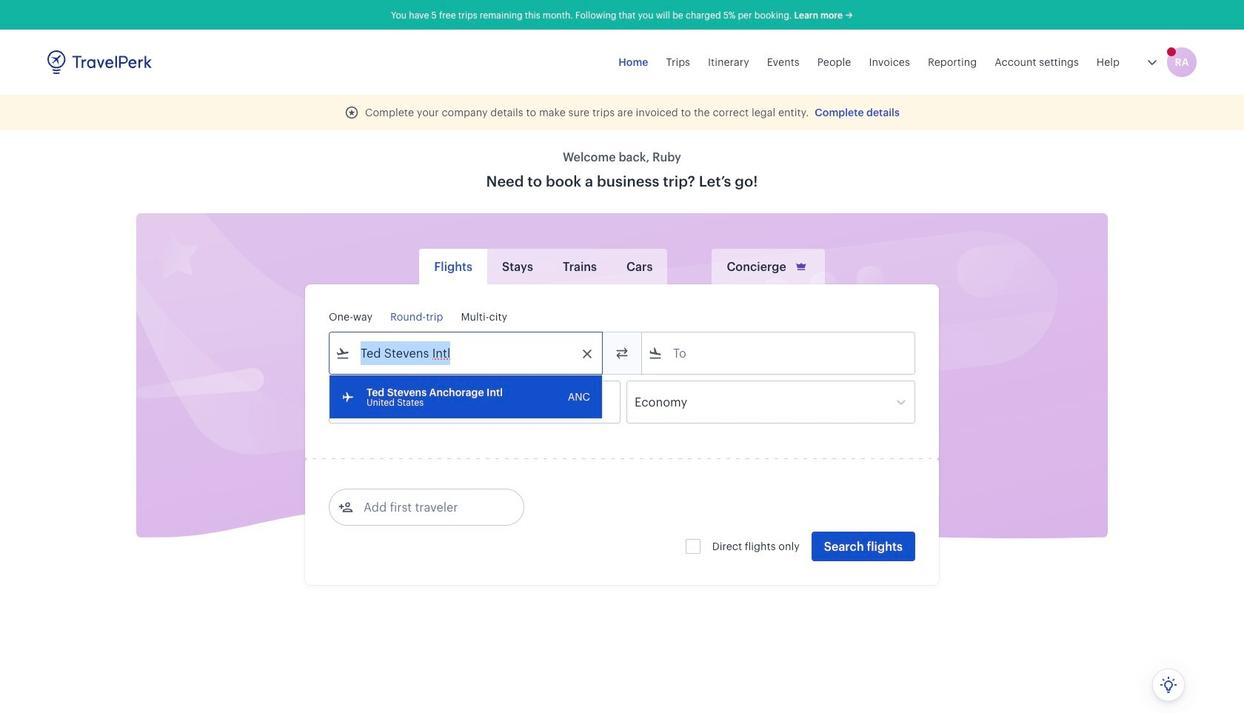 Task type: locate. For each thing, give the bounding box(es) containing it.
From search field
[[350, 341, 583, 365]]

Return text field
[[438, 381, 515, 423]]

Depart text field
[[350, 381, 427, 423]]



Task type: describe. For each thing, give the bounding box(es) containing it.
Add first traveler search field
[[353, 495, 507, 519]]

To search field
[[663, 341, 895, 365]]



